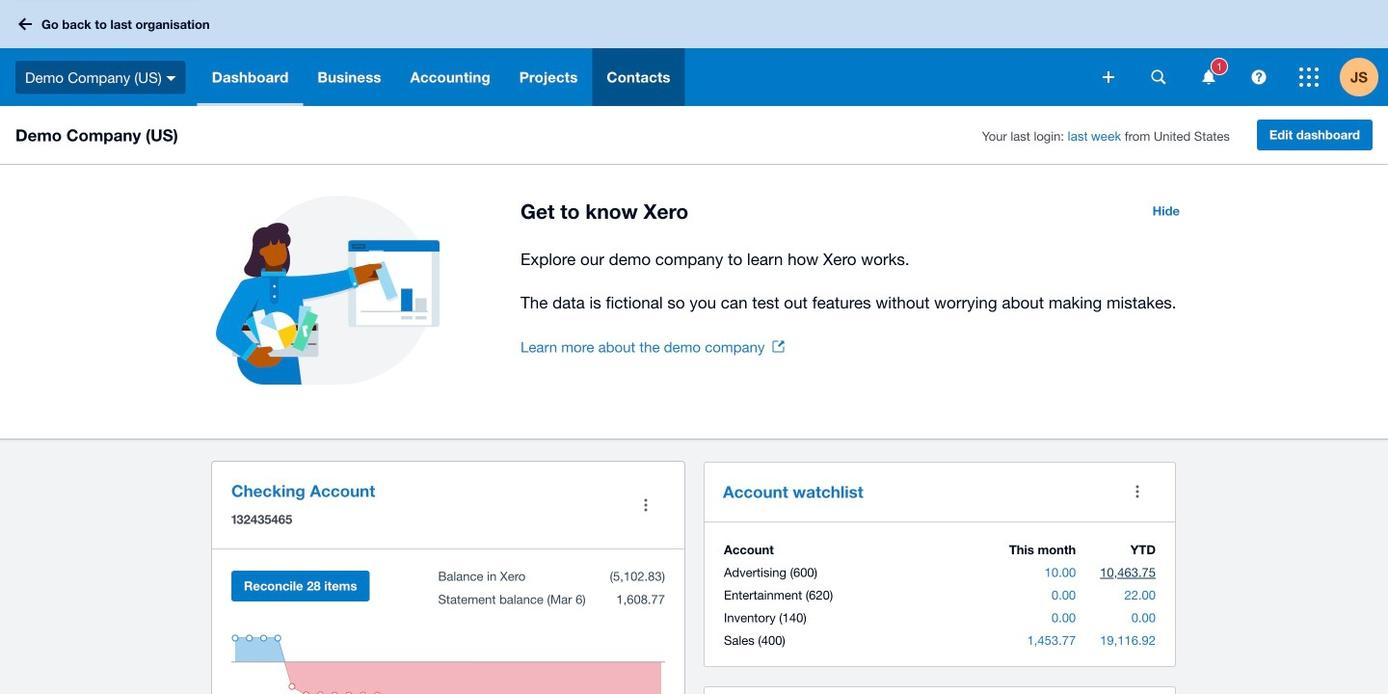 Task type: describe. For each thing, give the bounding box(es) containing it.
1 horizontal spatial svg image
[[1203, 70, 1215, 84]]

2 horizontal spatial svg image
[[1300, 67, 1319, 87]]

0 horizontal spatial svg image
[[18, 18, 32, 30]]



Task type: locate. For each thing, give the bounding box(es) containing it.
intro banner body element
[[521, 246, 1192, 316]]

svg image
[[1152, 70, 1166, 84], [1252, 70, 1267, 84], [1103, 71, 1115, 83], [167, 76, 176, 81]]

banner
[[0, 0, 1389, 106]]

manage menu toggle image
[[627, 486, 665, 525]]

svg image
[[18, 18, 32, 30], [1300, 67, 1319, 87], [1203, 70, 1215, 84]]



Task type: vqa. For each thing, say whether or not it's contained in the screenshot.
the bottommost 26
no



